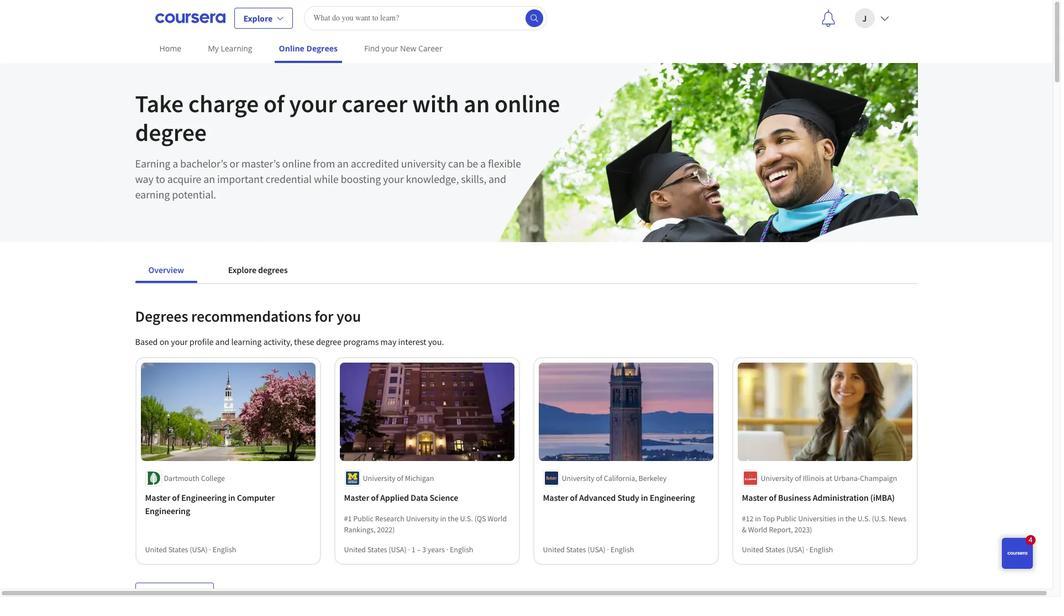 Task type: locate. For each thing, give the bounding box(es) containing it.
your down online degrees link
[[289, 88, 337, 119]]

degrees up on
[[135, 306, 188, 326]]

master of business administration (imba)
[[742, 492, 895, 503]]

tab list
[[135, 257, 319, 283]]

degrees right online
[[307, 43, 338, 54]]

1 vertical spatial degrees
[[135, 306, 188, 326]]

explore
[[244, 12, 273, 23], [228, 264, 256, 275]]

u.s. inside #12 in top public universities in the u.s. (u.s. news & world report, 2023)
[[858, 513, 871, 523]]

1 vertical spatial and
[[215, 336, 230, 347]]

knowledge,
[[406, 172, 459, 186]]

1 horizontal spatial a
[[480, 156, 486, 170]]

university down data
[[406, 513, 439, 523]]

2023)
[[795, 525, 812, 534]]

engineering for master of advanced study in engineering
[[650, 492, 695, 503]]

(usa) down advanced
[[588, 544, 606, 554]]

united states (usa) · 1 – 3 years · english
[[344, 544, 473, 554]]

1 vertical spatial an
[[337, 156, 349, 170]]

master up #12
[[742, 492, 767, 503]]

0 horizontal spatial u.s.
[[460, 513, 473, 523]]

3 master from the left
[[543, 492, 568, 503]]

learning
[[231, 336, 262, 347]]

1 horizontal spatial the
[[846, 513, 856, 523]]

and right profile
[[215, 336, 230, 347]]

overview
[[148, 264, 184, 275]]

1 horizontal spatial and
[[489, 172, 506, 186]]

public inside #12 in top public universities in the u.s. (u.s. news & world report, 2023)
[[777, 513, 797, 523]]

champaign
[[860, 473, 897, 483]]

university of michigan
[[363, 473, 434, 483]]

university for applied
[[363, 473, 396, 483]]

1 master from the left
[[145, 492, 170, 503]]

1 horizontal spatial world
[[748, 525, 768, 534]]

world
[[488, 513, 507, 523], [748, 525, 768, 534]]

explore left degrees
[[228, 264, 256, 275]]

applied
[[380, 492, 409, 503]]

master up '#1'
[[344, 492, 369, 503]]

degree
[[135, 117, 207, 148], [316, 336, 342, 347]]

u.s. inside #1 public research university in the u.s. (qs world rankings, 2022)
[[460, 513, 473, 523]]

an right the with
[[464, 88, 490, 119]]

english
[[213, 544, 236, 554], [450, 544, 473, 554], [611, 544, 634, 554], [810, 544, 833, 554]]

u.s. left the (qs
[[460, 513, 473, 523]]

university for advanced
[[562, 473, 595, 483]]

0 horizontal spatial and
[[215, 336, 230, 347]]

· right "years"
[[446, 544, 448, 554]]

degree inside take charge of your career with an online degree
[[135, 117, 207, 148]]

an right from on the top left of page
[[337, 156, 349, 170]]

of up top
[[769, 492, 777, 503]]

0 horizontal spatial degree
[[135, 117, 207, 148]]

explore inside button
[[228, 264, 256, 275]]

a up acquire
[[173, 156, 178, 170]]

3 (usa) from the left
[[588, 544, 606, 554]]

0 vertical spatial online
[[495, 88, 560, 119]]

the down science
[[448, 513, 459, 523]]

2 vertical spatial an
[[204, 172, 215, 186]]

you
[[337, 306, 361, 326]]

online
[[495, 88, 560, 119], [282, 156, 311, 170]]

a right be
[[480, 156, 486, 170]]

in down administration
[[838, 513, 844, 523]]

recommendations
[[191, 306, 312, 326]]

acquire
[[167, 172, 201, 186]]

1 horizontal spatial public
[[777, 513, 797, 523]]

0 vertical spatial explore
[[244, 12, 273, 23]]

united states (usa) · english down advanced
[[543, 544, 634, 554]]

potential.
[[172, 187, 216, 201]]

2 a from the left
[[480, 156, 486, 170]]

college
[[201, 473, 225, 483]]

explore degrees button
[[215, 257, 301, 283]]

2 united states (usa) · english from the left
[[543, 544, 634, 554]]

0 vertical spatial degrees
[[307, 43, 338, 54]]

dartmouth
[[164, 473, 200, 483]]

university of illinois at urbana-champaign
[[761, 473, 897, 483]]

the inside #1 public research university in the u.s. (qs world rankings, 2022)
[[448, 513, 459, 523]]

on
[[160, 336, 169, 347]]

university up business
[[761, 473, 794, 483]]

english down #12 in top public universities in the u.s. (u.s. news & world report, 2023)
[[810, 544, 833, 554]]

2 horizontal spatial united states (usa) · english
[[742, 544, 833, 554]]

universities
[[798, 513, 836, 523]]

0 horizontal spatial the
[[448, 513, 459, 523]]

master for master of advanced study in engineering
[[543, 492, 568, 503]]

of up advanced
[[596, 473, 603, 483]]

of left the illinois
[[795, 473, 802, 483]]

explore inside popup button
[[244, 12, 273, 23]]

states
[[168, 544, 188, 554], [367, 544, 387, 554], [566, 544, 586, 554], [766, 544, 785, 554]]

master for master of engineering in computer engineering
[[145, 492, 170, 503]]

of
[[264, 88, 285, 119], [397, 473, 404, 483], [596, 473, 603, 483], [795, 473, 802, 483], [172, 492, 180, 503], [371, 492, 379, 503], [570, 492, 578, 503], [769, 492, 777, 503]]

2 (usa) from the left
[[389, 544, 407, 554]]

1 united from the left
[[145, 544, 167, 554]]

of for university of california, berkeley
[[596, 473, 603, 483]]

flexible
[[488, 156, 521, 170]]

earning
[[135, 156, 170, 170]]

in left computer
[[228, 492, 235, 503]]

engineering for master of engineering in computer engineering
[[145, 505, 190, 516]]

of for master of engineering in computer engineering
[[172, 492, 180, 503]]

from
[[313, 156, 335, 170]]

master down dartmouth
[[145, 492, 170, 503]]

· down advanced
[[607, 544, 609, 554]]

study
[[618, 492, 639, 503]]

of down dartmouth
[[172, 492, 180, 503]]

master
[[145, 492, 170, 503], [344, 492, 369, 503], [543, 492, 568, 503], [742, 492, 767, 503]]

these
[[294, 336, 314, 347]]

the down administration
[[846, 513, 856, 523]]

of right charge
[[264, 88, 285, 119]]

1 horizontal spatial degree
[[316, 336, 342, 347]]

1 united states (usa) · english from the left
[[145, 544, 236, 554]]

university
[[401, 156, 446, 170]]

2 states from the left
[[367, 544, 387, 554]]

engineering down dartmouth
[[145, 505, 190, 516]]

None search field
[[304, 6, 547, 30]]

find
[[364, 43, 380, 54]]

your right find
[[382, 43, 398, 54]]

world right the (qs
[[488, 513, 507, 523]]

0 vertical spatial and
[[489, 172, 506, 186]]

united
[[145, 544, 167, 554], [344, 544, 366, 554], [543, 544, 565, 554], [742, 544, 764, 554]]

in inside #1 public research university in the u.s. (qs world rankings, 2022)
[[440, 513, 446, 523]]

united states (usa) · english down report,
[[742, 544, 833, 554]]

degree right these at the bottom left of the page
[[316, 336, 342, 347]]

administration
[[813, 492, 869, 503]]

u.s. left (u.s.
[[858, 513, 871, 523]]

online degrees
[[279, 43, 338, 54]]

2 master from the left
[[344, 492, 369, 503]]

0 vertical spatial degree
[[135, 117, 207, 148]]

1 vertical spatial world
[[748, 525, 768, 534]]

2 horizontal spatial an
[[464, 88, 490, 119]]

1 horizontal spatial an
[[337, 156, 349, 170]]

and down flexible
[[489, 172, 506, 186]]

0 horizontal spatial world
[[488, 513, 507, 523]]

degree for take charge of your career with an online degree
[[135, 117, 207, 148]]

1 vertical spatial degree
[[316, 336, 342, 347]]

take charge of your career with an online degree
[[135, 88, 560, 148]]

· down the 2023)
[[806, 544, 808, 554]]

of for master of applied data science
[[371, 492, 379, 503]]

university up applied
[[363, 473, 396, 483]]

(usa) down the 2023)
[[787, 544, 805, 554]]

1 horizontal spatial u.s.
[[858, 513, 871, 523]]

of left advanced
[[570, 492, 578, 503]]

be
[[467, 156, 478, 170]]

(usa) down master of engineering in computer engineering
[[190, 544, 208, 554]]

in right #12
[[755, 513, 761, 523]]

in down science
[[440, 513, 446, 523]]

1 u.s. from the left
[[460, 513, 473, 523]]

0 horizontal spatial online
[[282, 156, 311, 170]]

3 united states (usa) · english from the left
[[742, 544, 833, 554]]

1 horizontal spatial online
[[495, 88, 560, 119]]

4 master from the left
[[742, 492, 767, 503]]

of left "michigan"
[[397, 473, 404, 483]]

0 horizontal spatial an
[[204, 172, 215, 186]]

accredited
[[351, 156, 399, 170]]

2 the from the left
[[846, 513, 856, 523]]

of for university of michigan
[[397, 473, 404, 483]]

an down bachelor's
[[204, 172, 215, 186]]

in
[[228, 492, 235, 503], [641, 492, 648, 503], [440, 513, 446, 523], [755, 513, 761, 523], [838, 513, 844, 523]]

master left advanced
[[543, 492, 568, 503]]

1 vertical spatial online
[[282, 156, 311, 170]]

new
[[400, 43, 416, 54]]

0 horizontal spatial a
[[173, 156, 178, 170]]

united states (usa) · english
[[145, 544, 236, 554], [543, 544, 634, 554], [742, 544, 833, 554]]

1 vertical spatial explore
[[228, 264, 256, 275]]

0 horizontal spatial public
[[353, 513, 374, 523]]

career
[[418, 43, 443, 54]]

(usa) left 1
[[389, 544, 407, 554]]

university up advanced
[[562, 473, 595, 483]]

4 united from the left
[[742, 544, 764, 554]]

while
[[314, 172, 339, 186]]

u.s.
[[460, 513, 473, 523], [858, 513, 871, 523]]

english down master of advanced study in engineering at the right
[[611, 544, 634, 554]]

0 horizontal spatial united states (usa) · english
[[145, 544, 236, 554]]

1 the from the left
[[448, 513, 459, 523]]

online
[[279, 43, 305, 54]]

2 · from the left
[[408, 544, 410, 554]]

engineering down berkeley
[[650, 492, 695, 503]]

degrees
[[307, 43, 338, 54], [135, 306, 188, 326]]

rankings,
[[344, 525, 376, 534]]

· down master of engineering in computer engineering
[[209, 544, 211, 554]]

university
[[363, 473, 396, 483], [562, 473, 595, 483], [761, 473, 794, 483], [406, 513, 439, 523]]

engineering down college
[[181, 492, 226, 503]]

activity,
[[263, 336, 292, 347]]

an
[[464, 88, 490, 119], [337, 156, 349, 170], [204, 172, 215, 186]]

1 public from the left
[[353, 513, 374, 523]]

· left 1
[[408, 544, 410, 554]]

english down master of engineering in computer engineering link
[[213, 544, 236, 554]]

3 united from the left
[[543, 544, 565, 554]]

public up rankings,
[[353, 513, 374, 523]]

&
[[742, 525, 747, 534]]

0 vertical spatial an
[[464, 88, 490, 119]]

university of california, berkeley
[[562, 473, 667, 483]]

your
[[382, 43, 398, 54], [289, 88, 337, 119], [383, 172, 404, 186], [171, 336, 188, 347]]

your down accredited at the left of page
[[383, 172, 404, 186]]

(usa)
[[190, 544, 208, 554], [389, 544, 407, 554], [588, 544, 606, 554], [787, 544, 805, 554]]

degree up earning
[[135, 117, 207, 148]]

of left applied
[[371, 492, 379, 503]]

1 · from the left
[[209, 544, 211, 554]]

explore degrees
[[228, 264, 288, 275]]

united states (usa) · english down master of engineering in computer engineering
[[145, 544, 236, 554]]

public up report,
[[777, 513, 797, 523]]

english right "years"
[[450, 544, 473, 554]]

illinois
[[803, 473, 825, 483]]

profile
[[190, 336, 214, 347]]

0 vertical spatial world
[[488, 513, 507, 523]]

a
[[173, 156, 178, 170], [480, 156, 486, 170]]

explore up the learning
[[244, 12, 273, 23]]

business
[[778, 492, 811, 503]]

2 u.s. from the left
[[858, 513, 871, 523]]

world inside #12 in top public universities in the u.s. (u.s. news & world report, 2023)
[[748, 525, 768, 534]]

(qs
[[475, 513, 486, 523]]

world right &
[[748, 525, 768, 534]]

master inside master of engineering in computer engineering
[[145, 492, 170, 503]]

to
[[156, 172, 165, 186]]

computer
[[237, 492, 275, 503]]

2022)
[[377, 525, 395, 534]]

1 horizontal spatial degrees
[[307, 43, 338, 54]]

2 english from the left
[[450, 544, 473, 554]]

1 horizontal spatial united states (usa) · english
[[543, 544, 634, 554]]

you.
[[428, 336, 444, 347]]

of inside master of engineering in computer engineering
[[172, 492, 180, 503]]

0 horizontal spatial degrees
[[135, 306, 188, 326]]

an inside take charge of your career with an online degree
[[464, 88, 490, 119]]

2 public from the left
[[777, 513, 797, 523]]

3 states from the left
[[566, 544, 586, 554]]



Task type: describe. For each thing, give the bounding box(es) containing it.
in right study
[[641, 492, 648, 503]]

3 · from the left
[[446, 544, 448, 554]]

What do you want to learn? text field
[[304, 6, 547, 30]]

online degrees link
[[275, 36, 342, 63]]

master of engineering in computer engineering link
[[145, 491, 311, 517]]

data
[[411, 492, 428, 503]]

your inside take charge of your career with an online degree
[[289, 88, 337, 119]]

find your new career link
[[360, 36, 447, 61]]

4 english from the left
[[810, 544, 833, 554]]

university for business
[[761, 473, 794, 483]]

3
[[422, 544, 426, 554]]

science
[[430, 492, 458, 503]]

united states (usa) · english for advanced
[[543, 544, 634, 554]]

(u.s.
[[872, 513, 887, 523]]

of for university of illinois at urbana-champaign
[[795, 473, 802, 483]]

overview button
[[135, 257, 197, 283]]

tab list containing overview
[[135, 257, 319, 283]]

home link
[[155, 36, 186, 61]]

#12
[[742, 513, 754, 523]]

report,
[[769, 525, 793, 534]]

1 (usa) from the left
[[190, 544, 208, 554]]

university inside #1 public research university in the u.s. (qs world rankings, 2022)
[[406, 513, 439, 523]]

1 a from the left
[[173, 156, 178, 170]]

master for master of applied data science
[[344, 492, 369, 503]]

4 states from the left
[[766, 544, 785, 554]]

your right on
[[171, 336, 188, 347]]

my learning
[[208, 43, 252, 54]]

learning
[[221, 43, 252, 54]]

california,
[[604, 473, 637, 483]]

of for master of advanced study in engineering
[[570, 492, 578, 503]]

skills,
[[461, 172, 487, 186]]

#1
[[344, 513, 352, 523]]

4 · from the left
[[607, 544, 609, 554]]

dartmouth college
[[164, 473, 225, 483]]

master of applied data science
[[344, 492, 458, 503]]

degrees
[[258, 264, 288, 275]]

1 english from the left
[[213, 544, 236, 554]]

master's
[[241, 156, 280, 170]]

with
[[412, 88, 459, 119]]

1
[[412, 544, 416, 554]]

3 english from the left
[[611, 544, 634, 554]]

years
[[428, 544, 445, 554]]

based
[[135, 336, 158, 347]]

find your new career
[[364, 43, 443, 54]]

world inside #1 public research university in the u.s. (qs world rankings, 2022)
[[488, 513, 507, 523]]

of inside take charge of your career with an online degree
[[264, 88, 285, 119]]

home
[[159, 43, 181, 54]]

master of advanced study in engineering
[[543, 492, 695, 503]]

urbana-
[[834, 473, 860, 483]]

4 (usa) from the left
[[787, 544, 805, 554]]

master of business administration (imba) link
[[742, 491, 908, 504]]

can
[[448, 156, 465, 170]]

public inside #1 public research university in the u.s. (qs world rankings, 2022)
[[353, 513, 374, 523]]

online inside earning a bachelor's or master's online from an accredited university can be a flexible way to acquire an important credential while boosting your knowledge, skills, and earning potential.
[[282, 156, 311, 170]]

explore button
[[234, 7, 293, 28]]

master of advanced study in engineering link
[[543, 491, 709, 504]]

charge
[[188, 88, 259, 119]]

coursera image
[[155, 9, 225, 27]]

master of applied data science link
[[344, 491, 510, 504]]

the inside #12 in top public universities in the u.s. (u.s. news & world report, 2023)
[[846, 513, 856, 523]]

online inside take charge of your career with an online degree
[[495, 88, 560, 119]]

master of engineering in computer engineering
[[145, 492, 275, 516]]

news
[[889, 513, 907, 523]]

–
[[417, 544, 421, 554]]

united states (usa) · english for engineering
[[145, 544, 236, 554]]

your inside earning a bachelor's or master's online from an accredited university can be a flexible way to acquire an important credential while boosting your knowledge, skills, and earning potential.
[[383, 172, 404, 186]]

berkeley
[[639, 473, 667, 483]]

explore for explore degrees
[[228, 264, 256, 275]]

advanced
[[579, 492, 616, 503]]

my learning link
[[204, 36, 257, 61]]

#1 public research university in the u.s. (qs world rankings, 2022)
[[344, 513, 507, 534]]

bachelor's
[[180, 156, 227, 170]]

5 · from the left
[[806, 544, 808, 554]]

my
[[208, 43, 219, 54]]

take
[[135, 88, 184, 119]]

in inside master of engineering in computer engineering
[[228, 492, 235, 503]]

j
[[863, 12, 867, 23]]

degrees recommendations for you
[[135, 306, 361, 326]]

may
[[381, 336, 397, 347]]

boosting
[[341, 172, 381, 186]]

earning a bachelor's or master's online from an accredited university can be a flexible way to acquire an important credential while boosting your knowledge, skills, and earning potential.
[[135, 156, 521, 201]]

of for master of business administration (imba)
[[769, 492, 777, 503]]

interest
[[398, 336, 427, 347]]

j button
[[846, 0, 898, 36]]

michigan
[[405, 473, 434, 483]]

way
[[135, 172, 154, 186]]

credential
[[266, 172, 312, 186]]

top
[[763, 513, 775, 523]]

or
[[230, 156, 239, 170]]

important
[[217, 172, 263, 186]]

1 states from the left
[[168, 544, 188, 554]]

#12 in top public universities in the u.s. (u.s. news & world report, 2023)
[[742, 513, 907, 534]]

for
[[315, 306, 334, 326]]

earning
[[135, 187, 170, 201]]

and inside earning a bachelor's or master's online from an accredited university can be a flexible way to acquire an important credential while boosting your knowledge, skills, and earning potential.
[[489, 172, 506, 186]]

(imba)
[[871, 492, 895, 503]]

degree for based on your profile and learning activity, these degree programs may interest you.
[[316, 336, 342, 347]]

at
[[826, 473, 833, 483]]

explore for explore
[[244, 12, 273, 23]]

based on your profile and learning activity, these degree programs may interest you.
[[135, 336, 444, 347]]

2 united from the left
[[344, 544, 366, 554]]

master for master of business administration (imba)
[[742, 492, 767, 503]]

research
[[375, 513, 405, 523]]



Task type: vqa. For each thing, say whether or not it's contained in the screenshot.
the top (
no



